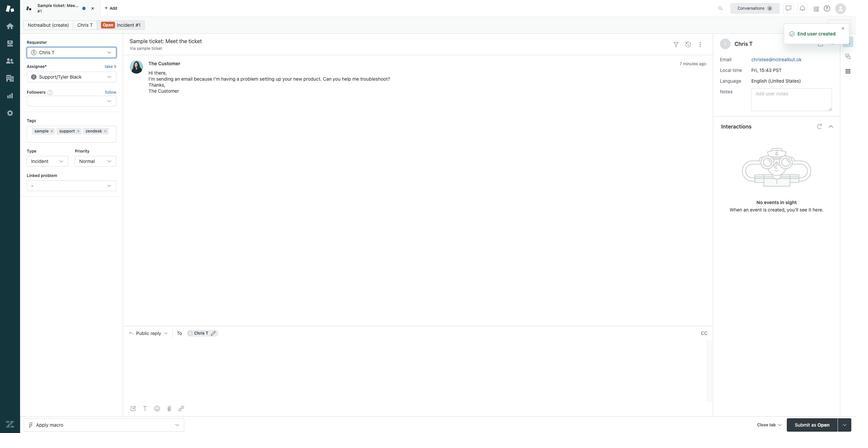 Task type: vqa. For each thing, say whether or not it's contained in the screenshot.
in
yes



Task type: describe. For each thing, give the bounding box(es) containing it.
notrealbut
[[28, 22, 51, 28]]

conversations button
[[731, 3, 780, 14]]

15:43
[[760, 67, 772, 73]]

support / tyler black
[[39, 74, 82, 80]]

chris t inside requester element
[[39, 50, 55, 55]]

#1 inside secondary element
[[136, 22, 141, 28]]

add link (cmd k) image
[[179, 406, 184, 411]]

0 vertical spatial customer
[[158, 61, 180, 66]]

apply
[[36, 422, 48, 427]]

black
[[70, 74, 82, 80]]

incident for incident #1
[[117, 22, 134, 28]]

view more details image
[[819, 41, 824, 47]]

get help image
[[825, 5, 831, 11]]

an inside no events in sight when an event is created, you'll see it here.
[[744, 207, 749, 212]]

ticket inside sample ticket: meet the ticket #1
[[85, 3, 96, 8]]

admin image
[[6, 109, 14, 117]]

sight
[[786, 199, 797, 205]]

chris inside requester element
[[39, 50, 50, 55]]

chris t inside secondary element
[[77, 22, 93, 28]]

support
[[59, 128, 75, 133]]

tabs tab list
[[20, 0, 712, 17]]

incident for incident
[[31, 158, 48, 164]]

remove image
[[76, 129, 80, 133]]

local
[[720, 67, 732, 73]]

a
[[237, 76, 239, 82]]

here.
[[813, 207, 824, 212]]

-
[[31, 183, 33, 189]]

notes
[[720, 89, 733, 94]]

can
[[323, 76, 332, 82]]

customer inside hi there, i'm sending an email because i'm having a problem setting up your new product. can you help me troubleshoot? thanks, the customer
[[158, 88, 179, 94]]

macro
[[50, 422, 63, 427]]

email
[[181, 76, 193, 82]]

next
[[832, 22, 841, 27]]

reply
[[151, 331, 161, 336]]

time
[[733, 67, 743, 73]]

7
[[680, 61, 682, 66]]

avatar image
[[130, 60, 143, 74]]

user
[[808, 31, 818, 36]]

zendesk products image
[[814, 7, 819, 11]]

end user created
[[798, 31, 836, 36]]

the customer link
[[149, 61, 180, 66]]

language
[[720, 78, 742, 84]]

linked problem element
[[27, 180, 116, 191]]

up
[[276, 76, 281, 82]]

7 minutes ago text field
[[680, 61, 707, 66]]

submit
[[795, 422, 811, 427]]

zendesk image
[[6, 420, 14, 429]]

having
[[221, 76, 236, 82]]

button displays agent's chat status as invisible. image
[[786, 6, 792, 11]]

Subject field
[[128, 37, 669, 45]]

followers
[[27, 90, 46, 95]]

tyler
[[58, 74, 69, 80]]

event
[[750, 207, 762, 212]]

to
[[177, 330, 182, 336]]

2 i'm from the left
[[214, 76, 220, 82]]

linked
[[27, 173, 40, 178]]

assignee*
[[27, 64, 47, 69]]

1 the from the top
[[149, 61, 157, 66]]

chris t up 'time'
[[735, 41, 753, 47]]

take it
[[105, 64, 116, 69]]

see
[[800, 207, 808, 212]]

fri, 15:43 pst
[[752, 67, 782, 73]]

no
[[757, 199, 763, 205]]

tab containing sample ticket: meet the ticket
[[20, 0, 100, 17]]

hi
[[149, 70, 153, 76]]

close image inside tab
[[89, 5, 96, 12]]

requester
[[27, 40, 47, 45]]

fri,
[[752, 67, 759, 73]]

hi there, i'm sending an email because i'm having a problem setting up your new product. can you help me troubleshoot? thanks, the customer
[[149, 70, 390, 94]]

notifications image
[[800, 6, 806, 11]]

ago
[[700, 61, 707, 66]]

troubleshoot?
[[361, 76, 390, 82]]

end user created status
[[784, 23, 850, 44]]

states)
[[786, 78, 802, 84]]

public reply button
[[123, 326, 173, 340]]

incident button
[[27, 156, 68, 167]]

incident #1
[[117, 22, 141, 28]]

apps image
[[846, 69, 851, 74]]

chris inside secondary element
[[77, 22, 89, 28]]

product.
[[304, 76, 322, 82]]

follow
[[105, 90, 116, 95]]

ticket:
[[53, 3, 66, 8]]

followers element
[[27, 96, 116, 106]]

7 minutes ago
[[680, 61, 707, 66]]

thanks,
[[149, 82, 166, 88]]

no events in sight when an event is created, you'll see it here.
[[730, 199, 824, 212]]

events image
[[686, 42, 691, 47]]

take
[[105, 64, 113, 69]]

displays possible ticket submission types image
[[843, 422, 848, 427]]

chris up 'time'
[[735, 41, 749, 47]]

tab
[[770, 422, 776, 427]]

add
[[110, 6, 117, 11]]

sample
[[37, 3, 52, 8]]

(create)
[[52, 22, 69, 28]]

priority
[[75, 148, 89, 153]]

zendesk support image
[[6, 4, 14, 13]]

secondary element
[[20, 18, 857, 32]]

as
[[812, 422, 817, 427]]

you
[[333, 76, 341, 82]]

type
[[27, 148, 36, 153]]

edit user image
[[211, 331, 216, 336]]



Task type: locate. For each thing, give the bounding box(es) containing it.
1 horizontal spatial remove image
[[103, 129, 107, 133]]

interactions
[[722, 123, 752, 129]]

add button
[[100, 0, 121, 16]]

there,
[[154, 70, 167, 76]]

customer context image
[[846, 39, 851, 45]]

1 vertical spatial incident
[[31, 158, 48, 164]]

problem right a
[[241, 76, 258, 82]]

1 horizontal spatial ticket
[[152, 46, 162, 51]]

2 the from the top
[[149, 88, 157, 94]]

0 horizontal spatial remove image
[[50, 129, 54, 133]]

1 remove image from the left
[[50, 129, 54, 133]]

0 vertical spatial the
[[149, 61, 157, 66]]

0 horizontal spatial it
[[114, 64, 116, 69]]

reporting image
[[6, 91, 14, 100]]

0 vertical spatial sample
[[137, 46, 150, 51]]

open right as
[[818, 422, 830, 427]]

it
[[114, 64, 116, 69], [809, 207, 812, 212]]

events
[[765, 199, 780, 205]]

#1 up via
[[136, 22, 141, 28]]

tab
[[20, 0, 100, 17]]

public
[[136, 331, 149, 336]]

incident inside secondary element
[[117, 22, 134, 28]]

insert emojis image
[[155, 406, 160, 411]]

get started image
[[6, 22, 14, 30]]

conversations
[[738, 6, 765, 11]]

1 horizontal spatial problem
[[241, 76, 258, 82]]

filter image
[[674, 42, 679, 47]]

format text image
[[143, 406, 148, 411]]

user image
[[724, 42, 728, 46], [724, 42, 727, 46]]

sample down tags
[[34, 128, 49, 133]]

#1 inside sample ticket: meet the ticket #1
[[37, 9, 42, 14]]

0 vertical spatial it
[[114, 64, 116, 69]]

/
[[57, 74, 58, 80]]

t inside secondary element
[[90, 22, 93, 28]]

christee@notrealbut.ok
[[752, 56, 802, 62]]

assignee* element
[[27, 72, 116, 82]]

0 horizontal spatial open
[[103, 22, 113, 27]]

1 horizontal spatial incident
[[117, 22, 134, 28]]

follow button
[[105, 89, 116, 95]]

0 horizontal spatial sample
[[34, 128, 49, 133]]

it inside take it button
[[114, 64, 116, 69]]

local time
[[720, 67, 743, 73]]

i'm left having
[[214, 76, 220, 82]]

the customer
[[149, 61, 180, 66]]

0 horizontal spatial problem
[[41, 173, 57, 178]]

notrealbut (create) button
[[23, 20, 73, 30]]

it right take
[[114, 64, 116, 69]]

0 vertical spatial close image
[[89, 5, 96, 12]]

submit as open
[[795, 422, 830, 427]]

via
[[130, 46, 136, 51]]

main element
[[0, 0, 20, 433]]

sample right via
[[137, 46, 150, 51]]

christee@notrealbut.ok image
[[188, 331, 193, 336]]

created,
[[768, 207, 786, 212]]

ticket right the
[[85, 3, 96, 8]]

the
[[78, 3, 84, 8]]

sample
[[137, 46, 150, 51], [34, 128, 49, 133]]

end
[[798, 31, 807, 36]]

apply macro
[[36, 422, 63, 427]]

i'm
[[149, 76, 155, 82], [214, 76, 220, 82]]

views image
[[6, 39, 14, 48]]

0 vertical spatial open
[[103, 22, 113, 27]]

close image
[[89, 5, 96, 12], [829, 41, 835, 47]]

#1 down sample
[[37, 9, 42, 14]]

next button
[[828, 20, 852, 30]]

2 remove image from the left
[[103, 129, 107, 133]]

close image
[[842, 26, 846, 30]]

tags
[[27, 118, 36, 123]]

1 horizontal spatial it
[[809, 207, 812, 212]]

1 vertical spatial problem
[[41, 173, 57, 178]]

0 vertical spatial #1
[[37, 9, 42, 14]]

requester element
[[27, 47, 116, 58]]

incident down type
[[31, 158, 48, 164]]

because
[[194, 76, 212, 82]]

english
[[752, 78, 767, 84]]

1 vertical spatial ticket
[[152, 46, 162, 51]]

pst
[[773, 67, 782, 73]]

remove image right zendesk at the left top of the page
[[103, 129, 107, 133]]

an left email
[[175, 76, 180, 82]]

(united
[[769, 78, 785, 84]]

1 vertical spatial an
[[744, 207, 749, 212]]

chris
[[77, 22, 89, 28], [735, 41, 749, 47], [39, 50, 50, 55], [194, 331, 205, 336]]

0 horizontal spatial an
[[175, 76, 180, 82]]

1 vertical spatial the
[[149, 88, 157, 94]]

1 horizontal spatial close image
[[829, 41, 835, 47]]

add attachment image
[[167, 406, 172, 411]]

it right see
[[809, 207, 812, 212]]

remove image left support
[[50, 129, 54, 133]]

incident down "add"
[[117, 22, 134, 28]]

chris t link
[[73, 20, 97, 30]]

remove image
[[50, 129, 54, 133], [103, 129, 107, 133]]

close
[[758, 422, 769, 427]]

minutes
[[684, 61, 699, 66]]

0 horizontal spatial close image
[[89, 5, 96, 12]]

ticket actions image
[[698, 42, 703, 47]]

customers image
[[6, 57, 14, 65]]

draft mode image
[[131, 406, 136, 411]]

notrealbut (create)
[[28, 22, 69, 28]]

close tab button
[[755, 418, 785, 433]]

help
[[342, 76, 351, 82]]

setting
[[260, 76, 275, 82]]

ticket
[[85, 3, 96, 8], [152, 46, 162, 51]]

meet
[[67, 3, 77, 8]]

0 vertical spatial ticket
[[85, 3, 96, 8]]

me
[[353, 76, 359, 82]]

created
[[819, 31, 836, 36]]

problem down incident popup button
[[41, 173, 57, 178]]

chris down requester
[[39, 50, 50, 55]]

email
[[720, 56, 732, 62]]

0 horizontal spatial ticket
[[85, 3, 96, 8]]

sending
[[156, 76, 174, 82]]

english (united states)
[[752, 78, 802, 84]]

1 vertical spatial sample
[[34, 128, 49, 133]]

remove image for zendesk
[[103, 129, 107, 133]]

1 i'm from the left
[[149, 76, 155, 82]]

via sample ticket
[[130, 46, 162, 51]]

1 vertical spatial it
[[809, 207, 812, 212]]

the up hi
[[149, 61, 157, 66]]

normal
[[79, 158, 95, 164]]

remove image for sample
[[50, 129, 54, 133]]

hide composer image
[[416, 323, 421, 329]]

1 vertical spatial close image
[[829, 41, 835, 47]]

customer
[[158, 61, 180, 66], [158, 88, 179, 94]]

0 vertical spatial an
[[175, 76, 180, 82]]

organizations image
[[6, 74, 14, 83]]

your
[[283, 76, 292, 82]]

open inside secondary element
[[103, 22, 113, 27]]

1 vertical spatial open
[[818, 422, 830, 427]]

customer down sending on the left of the page
[[158, 88, 179, 94]]

0 horizontal spatial incident
[[31, 158, 48, 164]]

0 vertical spatial problem
[[241, 76, 258, 82]]

1 vertical spatial customer
[[158, 88, 179, 94]]

take it button
[[105, 63, 116, 70]]

1 horizontal spatial sample
[[137, 46, 150, 51]]

ticket up the customer
[[152, 46, 162, 51]]

i'm down hi
[[149, 76, 155, 82]]

chris right 'christee@notrealbut.ok' icon
[[194, 331, 205, 336]]

Add user notes text field
[[752, 88, 833, 111]]

when
[[730, 207, 743, 212]]

chris down the
[[77, 22, 89, 28]]

info on adding followers image
[[48, 90, 53, 95]]

the inside hi there, i'm sending an email because i'm having a problem setting up your new product. can you help me troubleshoot? thanks, the customer
[[149, 88, 157, 94]]

close image right the
[[89, 5, 96, 12]]

you'll
[[788, 207, 799, 212]]

it inside no events in sight when an event is created, you'll see it here.
[[809, 207, 812, 212]]

1 horizontal spatial open
[[818, 422, 830, 427]]

normal button
[[75, 156, 116, 167]]

0 vertical spatial incident
[[117, 22, 134, 28]]

chris t down requester
[[39, 50, 55, 55]]

chris t right 'christee@notrealbut.ok' icon
[[194, 331, 208, 336]]

incident inside incident popup button
[[31, 158, 48, 164]]

linked problem
[[27, 173, 57, 178]]

1 horizontal spatial i'm
[[214, 76, 220, 82]]

close image right view more details image
[[829, 41, 835, 47]]

customer up there,
[[158, 61, 180, 66]]

the
[[149, 61, 157, 66], [149, 88, 157, 94]]

1 horizontal spatial an
[[744, 207, 749, 212]]

open down add "dropdown button"
[[103, 22, 113, 27]]

0 horizontal spatial #1
[[37, 9, 42, 14]]

cc
[[701, 330, 708, 336]]

open
[[103, 22, 113, 27], [818, 422, 830, 427]]

0 horizontal spatial i'm
[[149, 76, 155, 82]]

close tab
[[758, 422, 776, 427]]

the down thanks,
[[149, 88, 157, 94]]

1 vertical spatial #1
[[136, 22, 141, 28]]

problem inside hi there, i'm sending an email because i'm having a problem setting up your new product. can you help me troubleshoot? thanks, the customer
[[241, 76, 258, 82]]

sample ticket: meet the ticket #1
[[37, 3, 96, 14]]

public reply
[[136, 331, 161, 336]]

an inside hi there, i'm sending an email because i'm having a problem setting up your new product. can you help me troubleshoot? thanks, the customer
[[175, 76, 180, 82]]

chris t down the
[[77, 22, 93, 28]]

in
[[781, 199, 785, 205]]

cc button
[[701, 330, 708, 336]]

1 horizontal spatial #1
[[136, 22, 141, 28]]

an left event
[[744, 207, 749, 212]]



